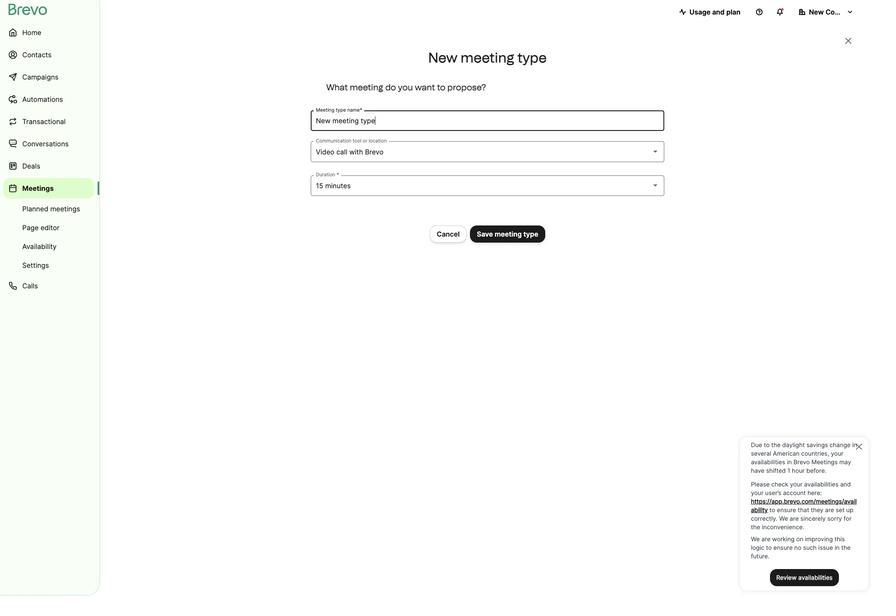 Task type: describe. For each thing, give the bounding box(es) containing it.
planned meetings link
[[3, 200, 94, 218]]

campaigns
[[22, 73, 59, 81]]

want
[[415, 82, 435, 92]]

home
[[22, 28, 41, 37]]

settings link
[[3, 257, 94, 274]]

type for new meeting type
[[518, 50, 547, 66]]

save meeting type button
[[470, 226, 545, 243]]

you
[[398, 82, 413, 92]]

video
[[316, 148, 335, 156]]

usage
[[690, 8, 711, 16]]

what meeting do you want to propose?
[[326, 82, 486, 92]]

deals link
[[3, 156, 94, 176]]

15
[[316, 181, 323, 190]]

availability link
[[3, 238, 94, 255]]

cancel button
[[430, 226, 467, 243]]

transactional
[[22, 117, 66, 126]]

new meeting type
[[429, 50, 547, 66]]

new company
[[809, 8, 858, 16]]

15 minutes
[[316, 181, 351, 190]]

planned
[[22, 205, 48, 213]]

calls
[[22, 282, 38, 290]]

Video call with Brevo field
[[316, 147, 659, 157]]

cancel
[[437, 230, 460, 238]]

home link
[[3, 22, 94, 43]]

Meeting type name* text field
[[316, 116, 659, 126]]

deals
[[22, 162, 40, 170]]

save meeting type
[[477, 230, 539, 238]]

settings
[[22, 261, 49, 270]]

transactional link
[[3, 111, 94, 132]]

page editor
[[22, 224, 60, 232]]

15 minutes field
[[316, 181, 659, 191]]

and
[[713, 8, 725, 16]]

editor
[[41, 224, 60, 232]]

new for new meeting type
[[429, 50, 458, 66]]

video call with brevo
[[316, 148, 384, 156]]

availability
[[22, 242, 57, 251]]



Task type: locate. For each thing, give the bounding box(es) containing it.
company
[[826, 8, 858, 16]]

1 vertical spatial meeting
[[350, 82, 383, 92]]

meeting for what
[[350, 82, 383, 92]]

to
[[437, 82, 446, 92]]

1 vertical spatial new
[[429, 50, 458, 66]]

1 horizontal spatial new
[[809, 8, 824, 16]]

meeting right save
[[495, 230, 522, 238]]

new left "company"
[[809, 8, 824, 16]]

new inside button
[[809, 8, 824, 16]]

0 vertical spatial new
[[809, 8, 824, 16]]

minutes
[[325, 181, 351, 190]]

with
[[349, 148, 363, 156]]

new for new company
[[809, 8, 824, 16]]

new company button
[[792, 3, 861, 21]]

0 vertical spatial type
[[518, 50, 547, 66]]

contacts
[[22, 51, 52, 59]]

usage and plan button
[[673, 3, 748, 21]]

conversations link
[[3, 134, 94, 154]]

planned meetings
[[22, 205, 80, 213]]

meeting for save
[[495, 230, 522, 238]]

automations link
[[3, 89, 94, 110]]

call
[[337, 148, 347, 156]]

meeting for new
[[461, 50, 515, 66]]

type for save meeting type
[[524, 230, 539, 238]]

meetings link
[[3, 178, 94, 199]]

new up 'to'
[[429, 50, 458, 66]]

type inside button
[[524, 230, 539, 238]]

meeting left do
[[350, 82, 383, 92]]

2 vertical spatial meeting
[[495, 230, 522, 238]]

conversations
[[22, 140, 69, 148]]

plan
[[727, 8, 741, 16]]

meeting inside save meeting type button
[[495, 230, 522, 238]]

page
[[22, 224, 39, 232]]

type
[[518, 50, 547, 66], [524, 230, 539, 238]]

1 vertical spatial type
[[524, 230, 539, 238]]

meetings
[[22, 184, 54, 193]]

campaigns link
[[3, 67, 94, 87]]

usage and plan
[[690, 8, 741, 16]]

automations
[[22, 95, 63, 104]]

meetings
[[50, 205, 80, 213]]

page editor link
[[3, 219, 94, 236]]

new
[[809, 8, 824, 16], [429, 50, 458, 66]]

save
[[477, 230, 493, 238]]

what
[[326, 82, 348, 92]]

do
[[385, 82, 396, 92]]

calls link
[[3, 276, 94, 296]]

propose?
[[448, 82, 486, 92]]

meeting up propose?
[[461, 50, 515, 66]]

brevo
[[365, 148, 384, 156]]

0 vertical spatial meeting
[[461, 50, 515, 66]]

contacts link
[[3, 45, 94, 65]]

0 horizontal spatial new
[[429, 50, 458, 66]]

meeting
[[461, 50, 515, 66], [350, 82, 383, 92], [495, 230, 522, 238]]



Task type: vqa. For each thing, say whether or not it's contained in the screenshot.
Save
yes



